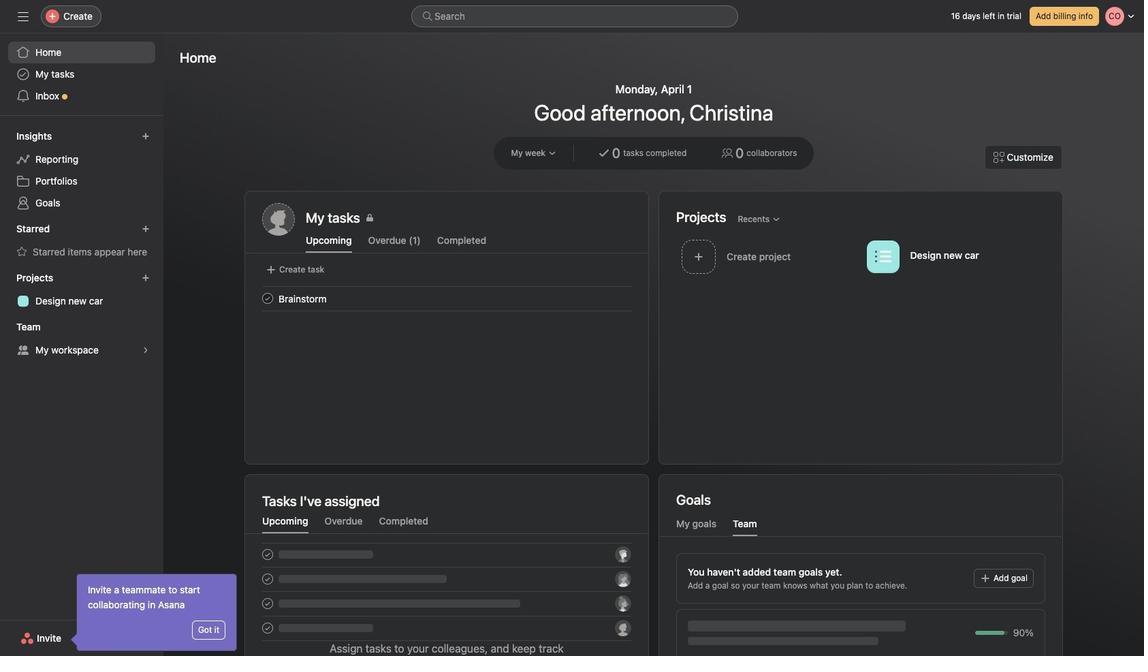 Task type: locate. For each thing, give the bounding box(es) containing it.
1 horizontal spatial list item
[[677, 236, 862, 277]]

add profile photo image
[[262, 203, 295, 236]]

list box
[[412, 5, 739, 27]]

1 vertical spatial list item
[[246, 286, 649, 311]]

new project or portfolio image
[[142, 274, 150, 282]]

0 horizontal spatial list item
[[246, 286, 649, 311]]

starred element
[[0, 217, 164, 266]]

Mark complete checkbox
[[260, 290, 276, 307]]

teams element
[[0, 315, 164, 364]]

see details, my workspace image
[[142, 346, 150, 354]]

0 vertical spatial list item
[[677, 236, 862, 277]]

tooltip
[[73, 574, 236, 651]]

list item
[[677, 236, 862, 277], [246, 286, 649, 311]]



Task type: vqa. For each thing, say whether or not it's contained in the screenshot.
the list image
yes



Task type: describe. For each thing, give the bounding box(es) containing it.
insights element
[[0, 124, 164, 217]]

global element
[[0, 33, 164, 115]]

list image
[[875, 248, 892, 265]]

add items to starred image
[[142, 225, 150, 233]]

new insights image
[[142, 132, 150, 140]]

hide sidebar image
[[18, 11, 29, 22]]

mark complete image
[[260, 290, 276, 307]]

projects element
[[0, 266, 164, 315]]



